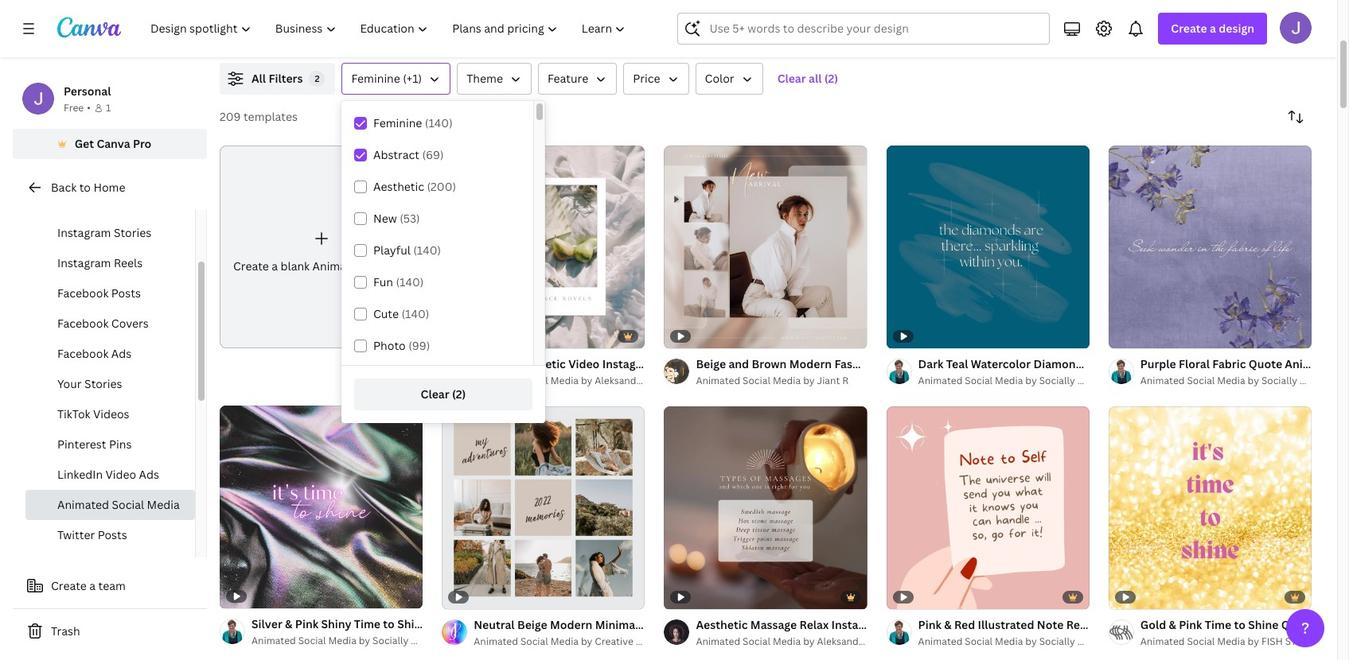 Task type: describe. For each thing, give the bounding box(es) containing it.
socially inside silver & pink shiny time to shine quote animated social media animated social media by socially sorted
[[373, 635, 409, 648]]

media inside the gold & pink time to shine quote anima animated social media by fish studio
[[1217, 636, 1245, 649]]

top level navigation element
[[140, 13, 640, 45]]

photo
[[373, 338, 406, 353]]

create for create a blank animated social media
[[233, 258, 269, 273]]

facebook posts link
[[25, 279, 195, 309]]

by inside the gold & pink time to shine quote anima animated social media by fish studio
[[1248, 636, 1259, 649]]

audio
[[972, 618, 1004, 633]]

time inside silver & pink shiny time to shine quote animated social media animated social media by socially sorted
[[354, 617, 381, 632]]

quote inside silver & pink shiny time to shine quote animated social media animated social media by socially sorted
[[430, 617, 464, 632]]

and inside aesthetic massage relax instagram post video and audio animated social media by aleksandra chubar
[[949, 618, 970, 633]]

instagram for instagram stories
[[57, 225, 111, 240]]

theme
[[467, 71, 503, 86]]

feminine (140)
[[373, 115, 453, 131]]

abstract
[[373, 147, 420, 162]]

media inside aesthetic massage relax instagram post video and audio animated social media by aleksandra chubar
[[773, 636, 801, 649]]

design
[[1219, 21, 1254, 36]]

playful
[[373, 243, 411, 258]]

create a team button
[[13, 571, 207, 603]]

stories for instagram stories
[[114, 225, 152, 240]]

creative
[[595, 636, 633, 649]]

create a blank animated social media link
[[220, 146, 435, 349]]

animated social media by jiant r
[[696, 374, 849, 388]]

jiant
[[817, 374, 840, 388]]

purple floral fabric quote animated so link
[[1140, 356, 1349, 373]]

facebook posts
[[57, 286, 141, 301]]

facebook ads link
[[25, 339, 195, 369]]

your stories
[[57, 376, 122, 392]]

videos
[[93, 407, 129, 422]]

linkedin video ads
[[57, 467, 159, 482]]

animated inside the gold & pink time to shine quote anima animated social media by fish studio
[[1140, 636, 1185, 649]]

to inside silver & pink shiny time to shine quote animated social media animated social media by socially sorted
[[383, 617, 395, 632]]

by inside aesthetic massage relax instagram post video and audio animated social media by aleksandra chubar
[[803, 636, 815, 649]]

posts for instagram posts
[[114, 195, 143, 210]]

social inside purple floral fabric quote animated so animated social media by socially sorted
[[1187, 374, 1215, 388]]

2
[[315, 72, 320, 84]]

pink for shiny
[[295, 617, 318, 632]]

price button
[[623, 63, 689, 95]]

all
[[252, 71, 266, 86]]

animated social media templates image
[[972, 0, 1312, 44]]

clear for clear (2)
[[421, 387, 449, 402]]

chubar inside tender aesthetic video instagram post with book and nature animated social media by aleksandra chubar
[[648, 374, 682, 388]]

filters
[[269, 71, 303, 86]]

posts for twitter posts
[[98, 528, 127, 543]]

book
[[712, 357, 739, 372]]

1
[[106, 101, 111, 115]]

aesthetic massage relax instagram post video and audio link
[[696, 617, 1004, 635]]

your stories link
[[25, 369, 195, 400]]

create a blank animated social media element
[[220, 146, 435, 349]]

video inside aesthetic massage relax instagram post video and audio animated social media by aleksandra chubar
[[915, 618, 946, 633]]

media inside purple floral fabric quote animated so animated social media by socially sorted
[[1217, 374, 1245, 388]]

free
[[64, 101, 84, 115]]

(140) for feminine (140)
[[425, 115, 453, 131]]

cute
[[373, 306, 399, 322]]

aleksandra inside aesthetic massage relax instagram post video and audio animated social media by aleksandra chubar
[[817, 636, 868, 649]]

clear (2) button
[[354, 379, 533, 411]]

gold & pink time to shine quote anima animated social media by fish studio
[[1140, 618, 1349, 649]]

pinterest pins link
[[25, 430, 195, 460]]

relax
[[800, 618, 829, 633]]

a for blank
[[272, 258, 278, 273]]

pro
[[133, 136, 151, 151]]

and inside tender aesthetic video instagram post with book and nature animated social media by aleksandra chubar
[[742, 357, 762, 372]]

back
[[51, 180, 77, 195]]

Search search field
[[710, 14, 1040, 44]]

(140) for fun (140)
[[396, 275, 424, 290]]

sorted inside silver & pink shiny time to shine quote animated social media animated social media by socially sorted
[[411, 635, 442, 648]]

clear all (2) button
[[769, 63, 846, 95]]

free •
[[64, 101, 91, 115]]

gold & pink time to shine quote anima link
[[1140, 617, 1349, 635]]

templates
[[244, 109, 298, 124]]

animated inside tender aesthetic video instagram post with book and nature animated social media by aleksandra chubar
[[474, 374, 518, 388]]

feminine (+1) button
[[342, 63, 451, 95]]

instagram inside aesthetic massage relax instagram post video and audio animated social media by aleksandra chubar
[[831, 618, 886, 633]]

floral
[[1179, 357, 1210, 372]]

(53)
[[400, 211, 420, 226]]

animated social media by creative journey link
[[474, 635, 674, 651]]

feminine for feminine (+1)
[[351, 71, 400, 86]]

r
[[842, 374, 849, 388]]

1 animated social media by socially sorted from the top
[[918, 374, 1109, 388]]

tiktok videos
[[57, 407, 129, 422]]

home
[[93, 180, 125, 195]]

twitter posts link
[[25, 521, 195, 551]]

fun (140)
[[373, 275, 424, 290]]

sorted inside purple floral fabric quote animated so animated social media by socially sorted
[[1300, 374, 1331, 388]]

personal
[[64, 84, 111, 99]]

animated social media by aleksandra chubar link for video
[[474, 373, 682, 389]]

silver & pink shiny time to shine quote animated social media animated social media by socially sorted
[[252, 617, 591, 648]]

chubar inside aesthetic massage relax instagram post video and audio animated social media by aleksandra chubar
[[870, 636, 904, 649]]

(+1)
[[403, 71, 422, 86]]

create a team
[[51, 579, 126, 594]]

purple floral fabric quote animated so animated social media by socially sorted
[[1140, 357, 1349, 388]]

facebook covers
[[57, 316, 149, 331]]

playful (140)
[[373, 243, 441, 258]]

all filters
[[252, 71, 303, 86]]

animated inside aesthetic massage relax instagram post video and audio animated social media by aleksandra chubar
[[696, 636, 740, 649]]

create a blank animated social media
[[233, 258, 435, 273]]

clear (2)
[[421, 387, 466, 402]]

trash
[[51, 624, 80, 639]]

fun
[[373, 275, 393, 290]]

time inside the gold & pink time to shine quote anima animated social media by fish studio
[[1205, 618, 1231, 633]]

reels
[[114, 256, 143, 271]]

get canva pro button
[[13, 129, 207, 159]]

facebook for facebook covers
[[57, 316, 109, 331]]

& for silver
[[285, 617, 292, 632]]

instagram reels link
[[25, 248, 195, 279]]

(200)
[[427, 179, 456, 194]]

linkedin video ads link
[[25, 460, 195, 490]]

covers
[[111, 316, 149, 331]]

pins
[[109, 437, 132, 452]]

(69)
[[422, 147, 444, 162]]

abstract (69)
[[373, 147, 444, 162]]

by inside silver & pink shiny time to shine quote animated social media animated social media by socially sorted
[[359, 635, 370, 648]]

back to home
[[51, 180, 125, 195]]



Task type: vqa. For each thing, say whether or not it's contained in the screenshot.
right Aesthetic
yes



Task type: locate. For each thing, give the bounding box(es) containing it.
1 horizontal spatial &
[[1169, 618, 1176, 633]]

&
[[285, 617, 292, 632], [1169, 618, 1176, 633]]

purple
[[1140, 357, 1176, 372]]

instagram reels
[[57, 256, 143, 271]]

chubar down tender aesthetic video instagram post with book and nature link
[[648, 374, 682, 388]]

2 animated social media by socially sorted from the top
[[918, 636, 1109, 649]]

ads down covers
[[111, 346, 131, 361]]

2 vertical spatial video
[[915, 618, 946, 633]]

tender
[[474, 357, 511, 372]]

0 vertical spatial stories
[[114, 225, 152, 240]]

1 vertical spatial chubar
[[870, 636, 904, 649]]

2 vertical spatial a
[[89, 579, 96, 594]]

quote inside the gold & pink time to shine quote anima animated social media by fish studio
[[1281, 618, 1315, 633]]

1 horizontal spatial post
[[889, 618, 913, 633]]

1 horizontal spatial and
[[949, 618, 970, 633]]

create left 'design'
[[1171, 21, 1207, 36]]

pink inside silver & pink shiny time to shine quote animated social media animated social media by socially sorted
[[295, 617, 318, 632]]

fish
[[1262, 636, 1283, 649]]

•
[[87, 101, 91, 115]]

aesthetic for aesthetic massage relax instagram post video and audio animated social media by aleksandra chubar
[[696, 618, 748, 633]]

209
[[220, 109, 241, 124]]

2 horizontal spatial a
[[1210, 21, 1216, 36]]

0 horizontal spatial video
[[106, 467, 136, 482]]

animated
[[312, 258, 364, 273], [1285, 357, 1338, 372], [474, 374, 518, 388], [696, 374, 740, 388], [918, 374, 963, 388], [1140, 374, 1185, 388], [57, 497, 109, 513], [467, 617, 519, 632], [252, 635, 296, 648], [474, 636, 518, 649], [696, 636, 740, 649], [918, 636, 963, 649], [1140, 636, 1185, 649]]

instagram inside "link"
[[57, 195, 111, 210]]

stories for your stories
[[84, 376, 122, 392]]

0 vertical spatial post
[[659, 357, 683, 372]]

facebook
[[57, 286, 109, 301], [57, 316, 109, 331], [57, 346, 109, 361]]

3 facebook from the top
[[57, 346, 109, 361]]

(140) up '(69)' at the top of page
[[425, 115, 453, 131]]

journey
[[636, 636, 674, 649]]

0 horizontal spatial time
[[354, 617, 381, 632]]

tiktok
[[57, 407, 90, 422]]

fabric
[[1213, 357, 1246, 372]]

(99)
[[408, 338, 430, 353]]

& for gold
[[1169, 618, 1176, 633]]

0 vertical spatial posts
[[114, 195, 143, 210]]

1 horizontal spatial video
[[569, 357, 600, 372]]

2 horizontal spatial create
[[1171, 21, 1207, 36]]

0 vertical spatial create
[[1171, 21, 1207, 36]]

a left team
[[89, 579, 96, 594]]

aleksandra down aesthetic massage relax instagram post video and audio link
[[817, 636, 868, 649]]

1 vertical spatial facebook
[[57, 316, 109, 331]]

1 facebook from the top
[[57, 286, 109, 301]]

facebook for facebook ads
[[57, 346, 109, 361]]

tender aesthetic video instagram post with book and nature animated social media by aleksandra chubar
[[474, 357, 801, 388]]

gold
[[1140, 618, 1166, 633]]

pink inside the gold & pink time to shine quote anima animated social media by fish studio
[[1179, 618, 1202, 633]]

shiny
[[321, 617, 351, 632]]

stories up reels
[[114, 225, 152, 240]]

0 vertical spatial aesthetic
[[373, 179, 424, 194]]

get
[[75, 136, 94, 151]]

pinterest pins
[[57, 437, 132, 452]]

post inside aesthetic massage relax instagram post video and audio animated social media by aleksandra chubar
[[889, 618, 913, 633]]

0 horizontal spatial chubar
[[648, 374, 682, 388]]

nature
[[765, 357, 801, 372]]

instagram posts link
[[25, 188, 195, 218]]

by inside tender aesthetic video instagram post with book and nature animated social media by aleksandra chubar
[[581, 374, 593, 388]]

0 horizontal spatial animated social media by aleksandra chubar link
[[474, 373, 682, 389]]

clear
[[777, 71, 806, 86], [421, 387, 449, 402]]

2 filter options selected element
[[309, 71, 325, 87]]

create inside button
[[51, 579, 87, 594]]

instagram stories
[[57, 225, 152, 240]]

instagram for instagram reels
[[57, 256, 111, 271]]

1 horizontal spatial chubar
[[870, 636, 904, 649]]

1 vertical spatial aleksandra
[[817, 636, 868, 649]]

all
[[809, 71, 822, 86]]

shine inside the gold & pink time to shine quote anima animated social media by fish studio
[[1248, 618, 1279, 633]]

0 horizontal spatial create
[[51, 579, 87, 594]]

aesthetic for aesthetic (200)
[[373, 179, 424, 194]]

create for create a team
[[51, 579, 87, 594]]

stories
[[114, 225, 152, 240], [84, 376, 122, 392]]

get canva pro
[[75, 136, 151, 151]]

instagram posts
[[57, 195, 143, 210]]

1 vertical spatial clear
[[421, 387, 449, 402]]

color button
[[695, 63, 763, 95]]

2 vertical spatial create
[[51, 579, 87, 594]]

instagram for instagram posts
[[57, 195, 111, 210]]

clear down (99) at the left bottom
[[421, 387, 449, 402]]

a left blank
[[272, 258, 278, 273]]

0 vertical spatial (2)
[[824, 71, 838, 86]]

pink for time
[[1179, 618, 1202, 633]]

1 vertical spatial animated social media by socially sorted
[[918, 636, 1109, 649]]

0 vertical spatial chubar
[[648, 374, 682, 388]]

2 horizontal spatial to
[[1234, 618, 1246, 633]]

1 horizontal spatial aleksandra
[[817, 636, 868, 649]]

pink right gold in the bottom of the page
[[1179, 618, 1202, 633]]

team
[[98, 579, 126, 594]]

post
[[659, 357, 683, 372], [889, 618, 913, 633]]

facebook ads
[[57, 346, 131, 361]]

posts up instagram stories link
[[114, 195, 143, 210]]

theme button
[[457, 63, 532, 95]]

pink left shiny
[[295, 617, 318, 632]]

0 horizontal spatial &
[[285, 617, 292, 632]]

chubar down aesthetic massage relax instagram post video and audio link
[[870, 636, 904, 649]]

and up animated social media by jiant r on the bottom of the page
[[742, 357, 762, 372]]

1 vertical spatial animated social media by aleksandra chubar link
[[696, 635, 904, 651]]

2 horizontal spatial aesthetic
[[696, 618, 748, 633]]

posts down animated social media
[[98, 528, 127, 543]]

with
[[686, 357, 710, 372]]

color
[[705, 71, 734, 86]]

feature button
[[538, 63, 617, 95]]

(140) right cute
[[402, 306, 429, 322]]

so
[[1340, 357, 1349, 372]]

shine up fish
[[1248, 618, 1279, 633]]

1 horizontal spatial pink
[[1179, 618, 1202, 633]]

0 horizontal spatial to
[[79, 180, 91, 195]]

feminine
[[351, 71, 400, 86], [373, 115, 422, 131]]

anima
[[1318, 618, 1349, 633]]

0 vertical spatial animated social media by socially sorted
[[918, 374, 1109, 388]]

0 vertical spatial a
[[1210, 21, 1216, 36]]

social inside tender aesthetic video instagram post with book and nature animated social media by aleksandra chubar
[[520, 374, 548, 388]]

feminine up abstract
[[373, 115, 422, 131]]

facebook inside facebook covers link
[[57, 316, 109, 331]]

1 horizontal spatial time
[[1205, 618, 1231, 633]]

aesthetic inside aesthetic massage relax instagram post video and audio animated social media by aleksandra chubar
[[696, 618, 748, 633]]

by
[[581, 374, 593, 388], [803, 374, 815, 388], [1026, 374, 1037, 388], [1248, 374, 1259, 388], [359, 635, 370, 648], [581, 636, 593, 649], [803, 636, 815, 649], [1026, 636, 1037, 649], [1248, 636, 1259, 649]]

to
[[79, 180, 91, 195], [383, 617, 395, 632], [1234, 618, 1246, 633]]

1 vertical spatial a
[[272, 258, 278, 273]]

by inside purple floral fabric quote animated so animated social media by socially sorted
[[1248, 374, 1259, 388]]

2 vertical spatial posts
[[98, 528, 127, 543]]

1 horizontal spatial to
[[383, 617, 395, 632]]

Sort by button
[[1280, 101, 1312, 133]]

2 horizontal spatial video
[[915, 618, 946, 633]]

facebook for facebook posts
[[57, 286, 109, 301]]

media inside tender aesthetic video instagram post with book and nature animated social media by aleksandra chubar
[[551, 374, 579, 388]]

& right gold in the bottom of the page
[[1169, 618, 1176, 633]]

0 vertical spatial and
[[742, 357, 762, 372]]

1 vertical spatial aesthetic
[[514, 357, 566, 372]]

(140) right fun at left top
[[396, 275, 424, 290]]

1 vertical spatial stories
[[84, 376, 122, 392]]

1 horizontal spatial create
[[233, 258, 269, 273]]

0 vertical spatial clear
[[777, 71, 806, 86]]

shine right shiny
[[397, 617, 428, 632]]

your
[[57, 376, 82, 392]]

(140) for cute (140)
[[402, 306, 429, 322]]

0 vertical spatial video
[[569, 357, 600, 372]]

feminine (+1)
[[351, 71, 422, 86]]

0 horizontal spatial aleksandra
[[595, 374, 646, 388]]

create left blank
[[233, 258, 269, 273]]

(140) for playful (140)
[[413, 243, 441, 258]]

1 horizontal spatial animated social media by aleksandra chubar link
[[696, 635, 904, 651]]

create a design
[[1171, 21, 1254, 36]]

time up animated social media by fish studio link
[[1205, 618, 1231, 633]]

1 vertical spatial feminine
[[373, 115, 422, 131]]

& right silver
[[285, 617, 292, 632]]

aesthetic massage relax instagram post video and audio animated social media by aleksandra chubar
[[696, 618, 1004, 649]]

0 horizontal spatial aesthetic
[[373, 179, 424, 194]]

1 vertical spatial and
[[949, 618, 970, 633]]

clear all (2)
[[777, 71, 838, 86]]

2 facebook from the top
[[57, 316, 109, 331]]

1 vertical spatial create
[[233, 258, 269, 273]]

aesthetic
[[373, 179, 424, 194], [514, 357, 566, 372], [696, 618, 748, 633]]

aleksandra
[[595, 374, 646, 388], [817, 636, 868, 649]]

cute (140)
[[373, 306, 429, 322]]

animated social media by fish studio link
[[1140, 635, 1321, 651]]

chubar
[[648, 374, 682, 388], [870, 636, 904, 649]]

new
[[373, 211, 397, 226]]

post for video
[[889, 618, 913, 633]]

aleksandra down tender aesthetic video instagram post with book and nature link
[[595, 374, 646, 388]]

209 templates
[[220, 109, 298, 124]]

0 horizontal spatial a
[[89, 579, 96, 594]]

1 vertical spatial post
[[889, 618, 913, 633]]

instagram inside tender aesthetic video instagram post with book and nature animated social media by aleksandra chubar
[[602, 357, 657, 372]]

quote inside purple floral fabric quote animated so animated social media by socially sorted
[[1249, 357, 1282, 372]]

instagram
[[57, 195, 111, 210], [57, 225, 111, 240], [57, 256, 111, 271], [602, 357, 657, 372], [831, 618, 886, 633]]

video inside tender aesthetic video instagram post with book and nature animated social media by aleksandra chubar
[[569, 357, 600, 372]]

to inside the gold & pink time to shine quote anima animated social media by fish studio
[[1234, 618, 1246, 633]]

0 horizontal spatial and
[[742, 357, 762, 372]]

animated social media by socially sorted link
[[918, 373, 1109, 389], [1140, 373, 1331, 389], [252, 634, 442, 650], [918, 635, 1109, 651]]

animated social media by socially sorted
[[918, 374, 1109, 388], [918, 636, 1109, 649]]

ads up animated social media
[[139, 467, 159, 482]]

post inside tender aesthetic video instagram post with book and nature animated social media by aleksandra chubar
[[659, 357, 683, 372]]

1 vertical spatial posts
[[111, 286, 141, 301]]

1 horizontal spatial ads
[[139, 467, 159, 482]]

clear for clear all (2)
[[777, 71, 806, 86]]

facebook up your stories
[[57, 346, 109, 361]]

1 vertical spatial (2)
[[452, 387, 466, 402]]

0 vertical spatial aleksandra
[[595, 374, 646, 388]]

clear left all
[[777, 71, 806, 86]]

animated social media by aleksandra chubar link for relax
[[696, 635, 904, 651]]

aleksandra inside tender aesthetic video instagram post with book and nature animated social media by aleksandra chubar
[[595, 374, 646, 388]]

1 vertical spatial ads
[[139, 467, 159, 482]]

0 vertical spatial ads
[[111, 346, 131, 361]]

social inside aesthetic massage relax instagram post video and audio animated social media by aleksandra chubar
[[743, 636, 770, 649]]

0 vertical spatial facebook
[[57, 286, 109, 301]]

(2)
[[824, 71, 838, 86], [452, 387, 466, 402]]

None search field
[[678, 13, 1050, 45]]

1 horizontal spatial aesthetic
[[514, 357, 566, 372]]

instagram stories link
[[25, 218, 195, 248]]

2 vertical spatial facebook
[[57, 346, 109, 361]]

0 horizontal spatial shine
[[397, 617, 428, 632]]

and left "audio"
[[949, 618, 970, 633]]

aesthetic right tender
[[514, 357, 566, 372]]

post for with
[[659, 357, 683, 372]]

& inside silver & pink shiny time to shine quote animated social media animated social media by socially sorted
[[285, 617, 292, 632]]

twitter
[[57, 528, 95, 543]]

to right back
[[79, 180, 91, 195]]

facebook down "instagram reels" on the top
[[57, 286, 109, 301]]

a for design
[[1210, 21, 1216, 36]]

aesthetic inside tender aesthetic video instagram post with book and nature animated social media by aleksandra chubar
[[514, 357, 566, 372]]

posts down reels
[[111, 286, 141, 301]]

& inside the gold & pink time to shine quote anima animated social media by fish studio
[[1169, 618, 1176, 633]]

purple floral fabric quote animated social media graphic image
[[1109, 146, 1312, 349]]

a inside 'dropdown button'
[[1210, 21, 1216, 36]]

create left team
[[51, 579, 87, 594]]

a for team
[[89, 579, 96, 594]]

a inside button
[[89, 579, 96, 594]]

photo (99)
[[373, 338, 430, 353]]

0 horizontal spatial pink
[[295, 617, 318, 632]]

aesthetic up new (53) at the top left of the page
[[373, 179, 424, 194]]

tiktok videos link
[[25, 400, 195, 430]]

0 horizontal spatial ads
[[111, 346, 131, 361]]

posts
[[114, 195, 143, 210], [111, 286, 141, 301], [98, 528, 127, 543]]

0 vertical spatial animated social media by aleksandra chubar link
[[474, 373, 682, 389]]

trash link
[[13, 616, 207, 648]]

a left 'design'
[[1210, 21, 1216, 36]]

create for create a design
[[1171, 21, 1207, 36]]

feminine for feminine (140)
[[373, 115, 422, 131]]

socially inside purple floral fabric quote animated so animated social media by socially sorted
[[1262, 374, 1298, 388]]

facebook inside "link"
[[57, 286, 109, 301]]

feminine left (+1)
[[351, 71, 400, 86]]

0 horizontal spatial post
[[659, 357, 683, 372]]

ads
[[111, 346, 131, 361], [139, 467, 159, 482]]

social inside the gold & pink time to shine quote anima animated social media by fish studio
[[1187, 636, 1215, 649]]

jacob simon image
[[1280, 12, 1312, 44]]

posts for facebook posts
[[111, 286, 141, 301]]

socially
[[1039, 374, 1075, 388], [1262, 374, 1298, 388], [373, 635, 409, 648], [1039, 636, 1075, 649]]

shine
[[397, 617, 428, 632], [1248, 618, 1279, 633]]

facebook up facebook ads
[[57, 316, 109, 331]]

shine inside silver & pink shiny time to shine quote animated social media animated social media by socially sorted
[[397, 617, 428, 632]]

0 horizontal spatial clear
[[421, 387, 449, 402]]

aesthetic left massage
[[696, 618, 748, 633]]

feminine inside "button"
[[351, 71, 400, 86]]

create inside 'dropdown button'
[[1171, 21, 1207, 36]]

0 horizontal spatial (2)
[[452, 387, 466, 402]]

aesthetic (200)
[[373, 179, 456, 194]]

1 vertical spatial video
[[106, 467, 136, 482]]

to right shiny
[[383, 617, 395, 632]]

to up animated social media by fish studio link
[[1234, 618, 1246, 633]]

1 horizontal spatial (2)
[[824, 71, 838, 86]]

1 horizontal spatial clear
[[777, 71, 806, 86]]

silver
[[252, 617, 282, 632]]

1 horizontal spatial a
[[272, 258, 278, 273]]

0 vertical spatial feminine
[[351, 71, 400, 86]]

social
[[367, 258, 399, 273], [520, 374, 548, 388], [743, 374, 770, 388], [965, 374, 993, 388], [1187, 374, 1215, 388], [112, 497, 144, 513], [522, 617, 555, 632], [298, 635, 326, 648], [520, 636, 548, 649], [743, 636, 770, 649], [965, 636, 993, 649], [1187, 636, 1215, 649]]

time right shiny
[[354, 617, 381, 632]]

studio
[[1285, 636, 1321, 649]]

stories down the facebook ads link
[[84, 376, 122, 392]]

(140) right playful
[[413, 243, 441, 258]]

2 vertical spatial aesthetic
[[696, 618, 748, 633]]

1 horizontal spatial shine
[[1248, 618, 1279, 633]]



